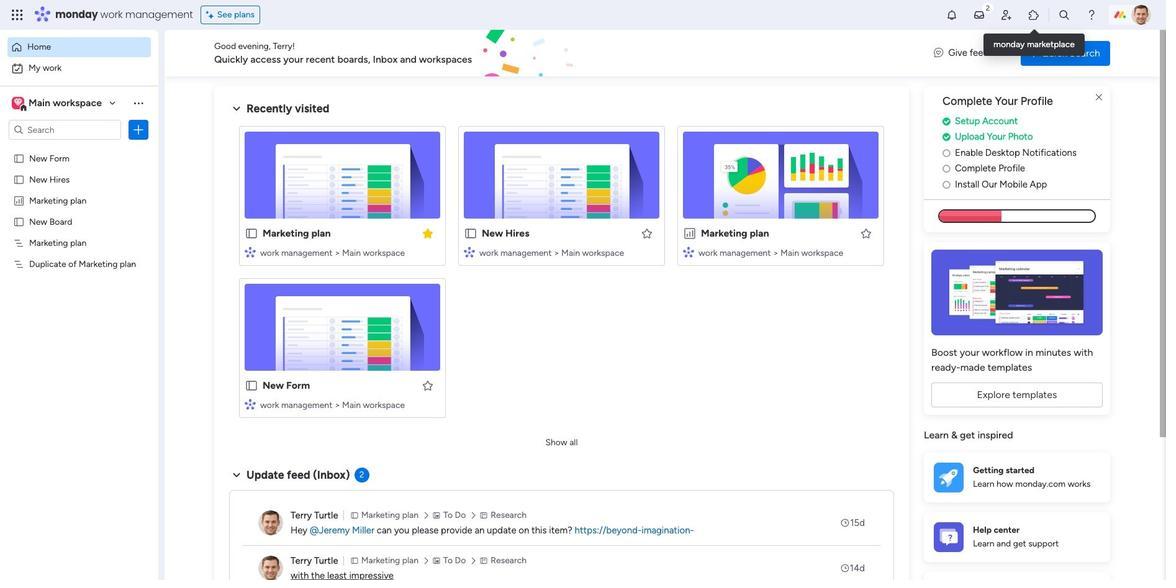 Task type: describe. For each thing, give the bounding box(es) containing it.
0 vertical spatial terry turtle image
[[1132, 5, 1152, 25]]

1 horizontal spatial add to favorites image
[[641, 227, 653, 239]]

1 vertical spatial public dashboard image
[[683, 227, 697, 240]]

2 image
[[983, 1, 994, 15]]

close update feed (inbox) image
[[229, 468, 244, 483]]

1 horizontal spatial public board image
[[245, 227, 258, 240]]

2 horizontal spatial add to favorites image
[[860, 227, 873, 239]]

update feed image
[[973, 9, 986, 21]]

options image
[[132, 124, 145, 136]]

quick search results list box
[[229, 116, 894, 433]]

2 element
[[354, 468, 369, 483]]

v2 user feedback image
[[934, 46, 944, 60]]

remove from favorites image
[[422, 227, 434, 239]]

workspace image
[[14, 96, 22, 110]]

close recently visited image
[[229, 101, 244, 116]]

0 horizontal spatial terry turtle image
[[258, 511, 283, 535]]

0 vertical spatial option
[[7, 37, 151, 57]]

terry turtle image
[[258, 556, 283, 580]]

check circle image
[[943, 117, 951, 126]]

dapulse x slim image
[[1092, 90, 1107, 105]]

workspace options image
[[132, 97, 145, 109]]



Task type: locate. For each thing, give the bounding box(es) containing it.
terry turtle image
[[1132, 5, 1152, 25], [258, 511, 283, 535]]

circle o image down check circle icon
[[943, 148, 951, 158]]

1 vertical spatial terry turtle image
[[258, 511, 283, 535]]

notifications image
[[946, 9, 958, 21]]

search everything image
[[1058, 9, 1071, 21]]

terry turtle image up terry turtle image
[[258, 511, 283, 535]]

see plans image
[[206, 8, 217, 22]]

terry turtle image right help image
[[1132, 5, 1152, 25]]

workspace image
[[12, 96, 24, 110]]

0 vertical spatial circle o image
[[943, 148, 951, 158]]

1 circle o image from the top
[[943, 148, 951, 158]]

select product image
[[11, 9, 24, 21]]

1 horizontal spatial terry turtle image
[[1132, 5, 1152, 25]]

circle o image
[[943, 148, 951, 158], [943, 164, 951, 173]]

0 horizontal spatial public dashboard image
[[13, 194, 25, 206]]

0 horizontal spatial public board image
[[13, 152, 25, 164]]

monday marketplace image
[[1028, 9, 1040, 21]]

2 circle o image from the top
[[943, 164, 951, 173]]

v2 bolt switch image
[[1031, 46, 1038, 60]]

1 vertical spatial circle o image
[[943, 164, 951, 173]]

2 vertical spatial option
[[0, 147, 158, 149]]

0 vertical spatial public board image
[[13, 152, 25, 164]]

add to favorites image
[[641, 227, 653, 239], [860, 227, 873, 239], [422, 379, 434, 392]]

invite members image
[[1001, 9, 1013, 21]]

circle o image up circle o icon
[[943, 164, 951, 173]]

0 horizontal spatial add to favorites image
[[422, 379, 434, 392]]

public board image
[[13, 152, 25, 164], [245, 227, 258, 240]]

workspace selection element
[[12, 96, 104, 112]]

1 vertical spatial option
[[7, 58, 151, 78]]

Search in workspace field
[[26, 123, 104, 137]]

public dashboard image
[[13, 194, 25, 206], [683, 227, 697, 240]]

1 vertical spatial public board image
[[245, 227, 258, 240]]

circle o image
[[943, 180, 951, 189]]

list box
[[0, 145, 158, 442]]

help center element
[[924, 512, 1111, 562]]

templates image image
[[935, 250, 1099, 336]]

1 horizontal spatial public dashboard image
[[683, 227, 697, 240]]

help image
[[1086, 9, 1098, 21]]

0 vertical spatial public dashboard image
[[13, 194, 25, 206]]

check circle image
[[943, 132, 951, 142]]

public board image
[[13, 173, 25, 185], [13, 216, 25, 227], [464, 227, 478, 240], [245, 379, 258, 393]]

option
[[7, 37, 151, 57], [7, 58, 151, 78], [0, 147, 158, 149]]

getting started element
[[924, 453, 1111, 502]]



Task type: vqa. For each thing, say whether or not it's contained in the screenshot.
Public Dashboard IMAGE within the Quick search results list box
yes



